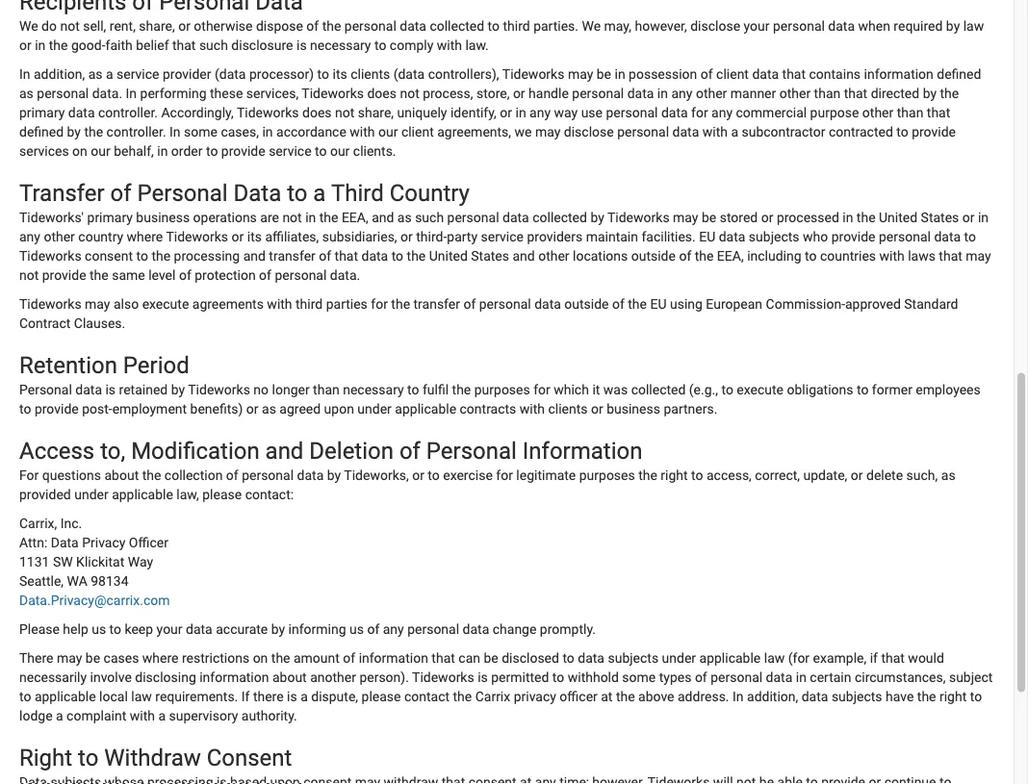 Task type: vqa. For each thing, say whether or not it's contained in the screenshot.
party
yes



Task type: describe. For each thing, give the bounding box(es) containing it.
third-
[[416, 230, 447, 245]]

questions
[[42, 468, 101, 484]]

with up clients.
[[350, 125, 375, 140]]

faith
[[105, 38, 133, 54]]

98134
[[91, 574, 129, 590]]

not up accordance
[[335, 105, 355, 121]]

collected inside we do not sell, rent, share, or otherwise dispose of the personal data collected to third parties.  we may, however, disclose your personal data when required by law or in the good-faith belief that such disclosure is necessary to comply with law.
[[430, 19, 484, 35]]

than inside retention period personal data is retained by tideworks no longer than necessary to fulfil the purposes for which it was collected (e.g., to execute obligations to former employees to provide post-employment benefits) or as agreed upon under applicable contracts with clients or business partners.
[[313, 383, 340, 399]]

behalf,
[[114, 144, 154, 160]]

1 vertical spatial law
[[764, 651, 785, 667]]

any down manner
[[712, 105, 733, 121]]

for inside retention period personal data is retained by tideworks no longer than necessary to fulfil the purposes for which it was collected (e.g., to execute obligations to former employees to provide post-employment benefits) or as agreed upon under applicable contracts with clients or business partners.
[[534, 383, 551, 399]]

in addition, as a service provider (data processor) to its clients (data controllers), tideworks may be in possession of client data that contains information defined as personal data.  in performing these services, tideworks does not process, store, or handle personal data in any other manner other than that directed by the primary data controller.  accordingly, tideworks does not share, uniquely identify, or in any way use personal data for any commercial purpose other than that defined by the controller.  in some cases, in accordance with our client agreements, we may disclose personal data with a subcontractor contracted to provide services on our behalf, in order to provide service to our clients.
[[19, 67, 982, 160]]

carrix,
[[19, 517, 57, 533]]

and down providers
[[513, 249, 535, 265]]

european
[[706, 297, 763, 313]]

is up carrix
[[478, 671, 488, 687]]

sw
[[53, 555, 73, 571]]

at
[[601, 690, 613, 706]]

(for
[[788, 651, 810, 667]]

may inside tideworks may also execute agreements with third parties for the transfer of personal data outside of the eu using european commission-approved standard contract clauses.
[[85, 297, 110, 313]]

same
[[112, 268, 145, 284]]

tideworks inside tideworks may also execute agreements with third parties for the transfer of personal data outside of the eu using european commission-approved standard contract clauses.
[[19, 297, 81, 313]]

third inside we do not sell, rent, share, or otherwise dispose of the personal data collected to third parties.  we may, however, disclose your personal data when required by law or in the good-faith belief that such disclosure is necessary to comply with law.
[[503, 19, 530, 35]]

other left manner
[[696, 86, 727, 102]]

other down providers
[[538, 249, 570, 265]]

1 (data from the left
[[215, 67, 246, 83]]

tideworks up processing
[[166, 230, 228, 245]]

transfer of personal data to a third country tideworks' primary business operations are not in the eea, and as such personal data collected by tideworks may be stored or processed in the united states or in any other country where tideworks or its affiliates, subsidiaries, or third-party service providers maintain facilities.  eu data subjects who provide personal data to tideworks consent to the processing and transfer of that data to the united states and other locations outside of the eea, including to countries with laws that may not provide the same level of protection of personal data.
[[19, 179, 992, 284]]

provider
[[163, 67, 211, 83]]

any inside transfer of personal data to a third country tideworks' primary business operations are not in the eea, and as such personal data collected by tideworks may be stored or processed in the united states or in any other country where tideworks or its affiliates, subsidiaries, or third-party service providers maintain facilities.  eu data subjects who provide personal data to tideworks consent to the processing and transfer of that data to the united states and other locations outside of the eea, including to countries with laws that may not provide the same level of protection of personal data.
[[19, 230, 40, 245]]

disclose inside in addition, as a service provider (data processor) to its clients (data controllers), tideworks may be in possession of client data that contains information defined as personal data.  in performing these services, tideworks does not process, store, or handle personal data in any other manner other than that directed by the primary data controller.  accordingly, tideworks does not share, uniquely identify, or in any way use personal data for any commercial purpose other than that defined by the controller.  in some cases, in accordance with our client agreements, we may disclose personal data with a subcontractor contracted to provide services on our behalf, in order to provide service to our clients.
[[564, 125, 614, 140]]

restrictions
[[182, 651, 250, 667]]

officer
[[560, 690, 598, 706]]

outside inside tideworks may also execute agreements with third parties for the transfer of personal data outside of the eu using european commission-approved standard contract clauses.
[[565, 297, 609, 313]]

third
[[331, 179, 384, 207]]

tideworks up accordance
[[302, 86, 364, 102]]

processed
[[777, 210, 839, 226]]

that left contains at right top
[[782, 67, 806, 83]]

the up the "level"
[[152, 249, 171, 265]]

right to withdraw consent
[[19, 745, 292, 772]]

authority.
[[242, 709, 297, 725]]

please
[[19, 623, 60, 638]]

as inside the access to, modification and deletion of personal information for questions about the collection of personal data by tideworks, or to exercise for legitimate purposes the right to access, correct, update, or delete such, as provided under applicable law, please contact:
[[941, 468, 956, 484]]

1 vertical spatial controller.
[[106, 125, 166, 140]]

requirements.
[[155, 690, 238, 706]]

approved
[[845, 297, 901, 313]]

applicable down necessarily on the bottom
[[35, 690, 96, 706]]

can
[[459, 651, 480, 667]]

by right directed
[[923, 86, 937, 102]]

of down behalf,
[[110, 179, 132, 207]]

these
[[210, 86, 243, 102]]

agreements,
[[437, 125, 511, 140]]

applicable inside retention period personal data is retained by tideworks no longer than necessary to fulfil the purposes for which it was collected (e.g., to execute obligations to former employees to provide post-employment benefits) or as agreed upon under applicable contracts with clients or business partners.
[[395, 402, 456, 418]]

personal inside the access to, modification and deletion of personal information for questions about the collection of personal data by tideworks, or to exercise for legitimate purposes the right to access, correct, update, or delete such, as provided under applicable law, please contact:
[[426, 438, 517, 465]]

retention
[[19, 352, 117, 379]]

2 vertical spatial law
[[131, 690, 152, 706]]

1131
[[19, 555, 50, 571]]

by up the services
[[67, 125, 81, 140]]

provide inside retention period personal data is retained by tideworks no longer than necessary to fulfil the purposes for which it was collected (e.g., to execute obligations to former employees to provide post-employment benefits) or as agreed upon under applicable contracts with clients or business partners.
[[35, 402, 79, 418]]

may up the handle
[[568, 67, 593, 83]]

contact:
[[245, 488, 294, 504]]

0 horizontal spatial information
[[200, 671, 269, 687]]

law.
[[465, 38, 489, 54]]

attn:
[[19, 536, 47, 552]]

involve
[[90, 671, 132, 687]]

clients.
[[353, 144, 396, 160]]

there may be cases where restrictions on the amount of information that can be disclosed to data subjects under applicable law (for example, if that would necessarily involve disclosing information about another person).  tideworks is permitted to withhold some types of personal data in certain circumstances, subject to applicable local law requirements.  if there is a dispute, please contact the carrix privacy officer at the above address.  in addition, data subjects have the right to lodge a complaint with a supervisory authority.
[[19, 651, 993, 725]]

any down possession
[[672, 86, 693, 102]]

types
[[659, 671, 692, 687]]

withhold
[[568, 671, 619, 687]]

where inside there may be cases where restrictions on the amount of information that can be disclosed to data subjects under applicable law (for example, if that would necessarily involve disclosing information about another person).  tideworks is permitted to withhold some types of personal data in certain circumstances, subject to applicable local law requirements.  if there is a dispute, please contact the carrix privacy officer at the above address.  in addition, data subjects have the right to lodge a complaint with a supervisory authority.
[[142, 651, 179, 667]]

there
[[253, 690, 284, 706]]

the left using
[[628, 297, 647, 313]]

party
[[447, 230, 478, 245]]

0 horizontal spatial eea,
[[342, 210, 368, 226]]

longer
[[272, 383, 310, 399]]

a left dispute, at left
[[301, 690, 308, 706]]

cases,
[[221, 125, 259, 140]]

other down tideworks'
[[44, 230, 75, 245]]

information
[[523, 438, 643, 465]]

with inside transfer of personal data to a third country tideworks' primary business operations are not in the eea, and as such personal data collected by tideworks may be stored or processed in the united states or in any other country where tideworks or its affiliates, subsidiaries, or third-party service providers maintain facilities.  eu data subjects who provide personal data to tideworks consent to the processing and transfer of that data to the united states and other locations outside of the eea, including to countries with laws that may not provide the same level of protection of personal data.
[[880, 249, 905, 265]]

as inside transfer of personal data to a third country tideworks' primary business operations are not in the eea, and as such personal data collected by tideworks may be stored or processed in the united states or in any other country where tideworks or its affiliates, subsidiaries, or third-party service providers maintain facilities.  eu data subjects who provide personal data to tideworks consent to the processing and transfer of that data to the united states and other locations outside of the eea, including to countries with laws that may not provide the same level of protection of personal data.
[[398, 210, 412, 226]]

for inside the access to, modification and deletion of personal information for questions about the collection of personal data by tideworks, or to exercise for legitimate purposes the right to access, correct, update, or delete such, as provided under applicable law, please contact:
[[496, 468, 513, 484]]

2 horizontal spatial our
[[378, 125, 398, 140]]

that down required
[[927, 105, 951, 121]]

that right if
[[881, 651, 905, 667]]

subjects inside transfer of personal data to a third country tideworks' primary business operations are not in the eea, and as such personal data collected by tideworks may be stored or processed in the united states or in any other country where tideworks or its affiliates, subsidiaries, or third-party service providers maintain facilities.  eu data subjects who provide personal data to tideworks consent to the processing and transfer of that data to the united states and other locations outside of the eea, including to countries with laws that may not provide the same level of protection of personal data.
[[749, 230, 800, 245]]

level
[[148, 268, 176, 284]]

lodge
[[19, 709, 53, 725]]

some inside there may be cases where restrictions on the amount of information that can be disclosed to data subjects under applicable law (for example, if that would necessarily involve disclosing information about another person).  tideworks is permitted to withhold some types of personal data in certain circumstances, subject to applicable local law requirements.  if there is a dispute, please contact the carrix privacy officer at the above address.  in addition, data subjects have the right to lodge a complaint with a supervisory authority.
[[622, 671, 656, 687]]

provided
[[19, 488, 71, 504]]

if
[[870, 651, 878, 667]]

the inside retention period personal data is retained by tideworks no longer than necessary to fulfil the purposes for which it was collected (e.g., to execute obligations to former employees to provide post-employment benefits) or as agreed upon under applicable contracts with clients or business partners.
[[452, 383, 471, 399]]

with inside we do not sell, rent, share, or otherwise dispose of the personal data collected to third parties.  we may, however, disclose your personal data when required by law or in the good-faith belief that such disclosure is necessary to comply with law.
[[437, 38, 462, 54]]

tideworks down tideworks'
[[19, 249, 81, 265]]

of right the "level"
[[179, 268, 191, 284]]

accordance
[[276, 125, 347, 140]]

collected inside retention period personal data is retained by tideworks no longer than necessary to fulfil the purposes for which it was collected (e.g., to execute obligations to former employees to provide post-employment benefits) or as agreed upon under applicable contracts with clients or business partners.
[[631, 383, 686, 399]]

and up subsidiaries,
[[372, 210, 394, 226]]

parties.
[[534, 19, 579, 35]]

collection
[[164, 468, 223, 484]]

no
[[254, 383, 269, 399]]

1 vertical spatial than
[[897, 105, 924, 121]]

data. inside transfer of personal data to a third country tideworks' primary business operations are not in the eea, and as such personal data collected by tideworks may be stored or processed in the united states or in any other country where tideworks or its affiliates, subsidiaries, or third-party service providers maintain facilities.  eu data subjects who provide personal data to tideworks consent to the processing and transfer of that data to the united states and other locations outside of the eea, including to countries with laws that may not provide the same level of protection of personal data.
[[330, 268, 360, 284]]

of down facilities.
[[679, 249, 692, 265]]

may right laws
[[966, 249, 992, 265]]

purposes inside the access to, modification and deletion of personal information for questions about the collection of personal data by tideworks, or to exercise for legitimate purposes the right to access, correct, update, or delete such, as provided under applicable law, please contact:
[[579, 468, 635, 484]]

personal down good-
[[37, 86, 89, 102]]

with left subcontractor at the right top of the page
[[703, 125, 728, 140]]

2 vertical spatial subjects
[[832, 690, 883, 706]]

by inside we do not sell, rent, share, or otherwise dispose of the personal data collected to third parties.  we may, however, disclose your personal data when required by law or in the good-faith belief that such disclosure is necessary to comply with law.
[[946, 19, 960, 35]]

0 horizontal spatial subjects
[[608, 651, 659, 667]]

1 horizontal spatial defined
[[937, 67, 982, 83]]

retained
[[119, 383, 168, 399]]

addition, inside there may be cases where restrictions on the amount of information that can be disclosed to data subjects under applicable law (for example, if that would necessarily involve disclosing information about another person).  tideworks is permitted to withhold some types of personal data in certain circumstances, subject to applicable local law requirements.  if there is a dispute, please contact the carrix privacy officer at the above address.  in addition, data subjects have the right to lodge a complaint with a supervisory authority.
[[747, 690, 798, 706]]

with inside retention period personal data is retained by tideworks no longer than necessary to fulfil the purposes for which it was collected (e.g., to execute obligations to former employees to provide post-employment benefits) or as agreed upon under applicable contracts with clients or business partners.
[[520, 402, 545, 418]]

dispute,
[[311, 690, 358, 706]]

applicable up the address.
[[700, 651, 761, 667]]

1 vertical spatial does
[[302, 105, 332, 121]]

the right have
[[917, 690, 936, 706]]

data inside tideworks may also execute agreements with third parties for the transfer of personal data outside of the eu using european commission-approved standard contract clauses.
[[535, 297, 561, 313]]

help
[[63, 623, 88, 638]]

of inside in addition, as a service provider (data processor) to its clients (data controllers), tideworks may be in possession of client data that contains information defined as personal data.  in performing these services, tideworks does not process, store, or handle personal data in any other manner other than that directed by the primary data controller.  accordingly, tideworks does not share, uniquely identify, or in any way use personal data for any commercial purpose other than that defined by the controller.  in some cases, in accordance with our client agreements, we may disclose personal data with a subcontractor contracted to provide services on our behalf, in order to provide service to our clients.
[[701, 67, 713, 83]]

identify,
[[451, 105, 497, 121]]

complaint
[[67, 709, 126, 725]]

is inside we do not sell, rent, share, or otherwise dispose of the personal data collected to third parties.  we may, however, disclose your personal data when required by law or in the good-faith belief that such disclosure is necessary to comply with law.
[[297, 38, 307, 54]]

1 us from the left
[[92, 623, 106, 638]]

using
[[670, 297, 703, 313]]

data for to
[[234, 179, 281, 207]]

of up tideworks,
[[399, 438, 421, 465]]

third inside tideworks may also execute agreements with third parties for the transfer of personal data outside of the eu using european commission-approved standard contract clauses.
[[296, 297, 323, 313]]

sell,
[[83, 19, 106, 35]]

a down disclosing
[[158, 709, 166, 725]]

obligations
[[787, 383, 854, 399]]

provide up countries
[[832, 230, 876, 245]]

provide down directed
[[912, 125, 956, 140]]

facilities.
[[642, 230, 696, 245]]

there
[[19, 651, 53, 667]]

withdraw
[[104, 745, 201, 772]]

tideworks,
[[344, 468, 409, 484]]

the down consent
[[90, 268, 109, 284]]

contains
[[809, 67, 861, 83]]

the left carrix
[[453, 690, 472, 706]]

2 us from the left
[[350, 623, 364, 638]]

law inside we do not sell, rent, share, or otherwise dispose of the personal data collected to third parties.  we may, however, disclose your personal data when required by law or in the good-faith belief that such disclosure is necessary to comply with law.
[[964, 19, 984, 35]]

employment
[[112, 402, 187, 418]]

1 horizontal spatial does
[[367, 86, 397, 102]]

is right there
[[287, 690, 297, 706]]

example,
[[813, 651, 867, 667]]

the down do
[[49, 38, 68, 54]]

that right laws
[[939, 249, 963, 265]]

by right accurate
[[271, 623, 285, 638]]

not up uniquely at the top
[[400, 86, 420, 102]]

1 horizontal spatial united
[[879, 210, 918, 226]]

0 vertical spatial client
[[716, 67, 749, 83]]

the right dispose at the top of the page
[[322, 19, 341, 35]]

the down 'information'
[[639, 468, 658, 484]]

delete
[[867, 468, 903, 484]]

may up facilities.
[[673, 210, 699, 226]]

1 horizontal spatial our
[[330, 144, 350, 160]]

be inside transfer of personal data to a third country tideworks' primary business operations are not in the eea, and as such personal data collected by tideworks may be stored or processed in the united states or in any other country where tideworks or its affiliates, subsidiaries, or third-party service providers maintain facilities.  eu data subjects who provide personal data to tideworks consent to the processing and transfer of that data to the united states and other locations outside of the eea, including to countries with laws that may not provide the same level of protection of personal data.
[[702, 210, 717, 226]]

that down contains at right top
[[844, 86, 868, 102]]

other up the contracted
[[863, 105, 894, 121]]

1 vertical spatial united
[[429, 249, 468, 265]]

2 (data from the left
[[394, 67, 425, 83]]

and up the protection in the top left of the page
[[243, 249, 266, 265]]

any up 'person).'
[[383, 623, 404, 638]]

is inside retention period personal data is retained by tideworks no longer than necessary to fulfil the purposes for which it was collected (e.g., to execute obligations to former employees to provide post-employment benefits) or as agreed upon under applicable contracts with clients or business partners.
[[105, 383, 116, 399]]

a right "lodge"
[[56, 709, 63, 725]]

data inside the access to, modification and deletion of personal information for questions about the collection of personal data by tideworks, or to exercise for legitimate purposes the right to access, correct, update, or delete such, as provided under applicable law, please contact:
[[297, 468, 324, 484]]

partners.
[[664, 402, 718, 418]]

that inside we do not sell, rent, share, or otherwise dispose of the personal data collected to third parties.  we may, however, disclose your personal data when required by law or in the good-faith belief that such disclosure is necessary to comply with law.
[[172, 38, 196, 54]]

of right collection
[[226, 468, 238, 484]]

personal down affiliates,
[[275, 268, 327, 284]]

when
[[858, 19, 891, 35]]

the right directed
[[940, 86, 959, 102]]

access to, modification and deletion of personal information for questions about the collection of personal data by tideworks, or to exercise for legitimate purposes the right to access, correct, update, or delete such, as provided under applicable law, please contact:
[[19, 438, 956, 504]]

personal down possession
[[617, 125, 669, 140]]

privacy
[[82, 536, 126, 552]]

1 horizontal spatial information
[[359, 651, 428, 667]]

please inside the access to, modification and deletion of personal information for questions about the collection of personal data by tideworks, or to exercise for legitimate purposes the right to access, correct, update, or delete such, as provided under applicable law, please contact:
[[202, 488, 242, 504]]

tideworks down services,
[[237, 105, 299, 121]]

keep
[[125, 623, 153, 638]]

right inside there may be cases where restrictions on the amount of information that can be disclosed to data subjects under applicable law (for example, if that would necessarily involve disclosing information about another person).  tideworks is permitted to withhold some types of personal data in certain circumstances, subject to applicable local law requirements.  if there is a dispute, please contact the carrix privacy officer at the above address.  in addition, data subjects have the right to lodge a complaint with a supervisory authority.
[[940, 690, 967, 706]]

retention period personal data is retained by tideworks no longer than necessary to fulfil the purposes for which it was collected (e.g., to execute obligations to former employees to provide post-employment benefits) or as agreed upon under applicable contracts with clients or business partners.
[[19, 352, 981, 418]]

inc.
[[60, 517, 82, 533]]

correct,
[[755, 468, 800, 484]]

personal up use
[[572, 86, 624, 102]]

other up the commercial
[[780, 86, 811, 102]]

of down affiliates,
[[319, 249, 331, 265]]

tideworks inside there may be cases where restrictions on the amount of information that can be disclosed to data subjects under applicable law (for example, if that would necessarily involve disclosing information about another person).  tideworks is permitted to withhold some types of personal data in certain circumstances, subject to applicable local law requirements.  if there is a dispute, please contact the carrix privacy officer at the above address.  in addition, data subjects have the right to lodge a complaint with a supervisory authority.
[[412, 671, 474, 687]]

2 we from the left
[[582, 19, 601, 35]]

wa
[[67, 574, 87, 590]]

your inside we do not sell, rent, share, or otherwise dispose of the personal data collected to third parties.  we may, however, disclose your personal data when required by law or in the good-faith belief that such disclosure is necessary to comply with law.
[[744, 19, 770, 35]]

on inside there may be cases where restrictions on the amount of information that can be disclosed to data subjects under applicable law (for example, if that would necessarily involve disclosing information about another person).  tideworks is permitted to withhold some types of personal data in certain circumstances, subject to applicable local law requirements.  if there is a dispute, please contact the carrix privacy officer at the above address.  in addition, data subjects have the right to lodge a complaint with a supervisory authority.
[[253, 651, 268, 667]]

possession
[[629, 67, 697, 83]]

a down the commercial
[[731, 125, 739, 140]]

of right the protection in the top left of the page
[[259, 268, 271, 284]]

not up contract
[[19, 268, 39, 284]]

0 vertical spatial than
[[814, 86, 841, 102]]

seattle,
[[19, 574, 64, 590]]

about inside there may be cases where restrictions on the amount of information that can be disclosed to data subjects under applicable law (for example, if that would necessarily involve disclosing information about another person).  tideworks is permitted to withhold some types of personal data in certain circumstances, subject to applicable local law requirements.  if there is a dispute, please contact the carrix privacy officer at the above address.  in addition, data subjects have the right to lodge a complaint with a supervisory authority.
[[272, 671, 307, 687]]

tideworks up the handle
[[502, 67, 565, 83]]

the up countries
[[857, 210, 876, 226]]

services,
[[246, 86, 299, 102]]

supervisory
[[169, 709, 238, 725]]

deletion
[[309, 438, 394, 465]]

modification
[[131, 438, 260, 465]]

execute inside retention period personal data is retained by tideworks no longer than necessary to fulfil the purposes for which it was collected (e.g., to execute obligations to former employees to provide post-employment benefits) or as agreed upon under applicable contracts with clients or business partners.
[[737, 383, 784, 399]]

data for privacy
[[51, 536, 79, 552]]

in up "order"
[[170, 125, 181, 140]]

on inside in addition, as a service provider (data processor) to its clients (data controllers), tideworks may be in possession of client data that contains information defined as personal data.  in performing these services, tideworks does not process, store, or handle personal data in any other manner other than that directed by the primary data controller.  accordingly, tideworks does not share, uniquely identify, or in any way use personal data for any commercial purpose other than that defined by the controller.  in some cases, in accordance with our client agreements, we may disclose personal data with a subcontractor contracted to provide services on our behalf, in order to provide service to our clients.
[[72, 144, 87, 160]]

0 horizontal spatial states
[[471, 249, 509, 265]]

1 horizontal spatial service
[[269, 144, 312, 160]]

way
[[554, 105, 578, 121]]

be right can
[[484, 651, 498, 667]]

0 vertical spatial controller.
[[98, 105, 158, 121]]

the right parties
[[391, 297, 410, 313]]

information inside in addition, as a service provider (data processor) to its clients (data controllers), tideworks may be in possession of client data that contains information defined as personal data.  in performing these services, tideworks does not process, store, or handle personal data in any other manner other than that directed by the primary data controller.  accordingly, tideworks does not share, uniquely identify, or in any way use personal data for any commercial purpose other than that defined by the controller.  in some cases, in accordance with our client agreements, we may disclose personal data with a subcontractor contracted to provide services on our behalf, in order to provide service to our clients.
[[864, 67, 934, 83]]

dispose
[[256, 19, 303, 35]]

(e.g.,
[[689, 383, 718, 399]]

the down third-
[[407, 249, 426, 265]]

tideworks up maintain
[[608, 210, 670, 226]]

disclose inside we do not sell, rent, share, or otherwise dispose of the personal data collected to third parties.  we may, however, disclose your personal data when required by law or in the good-faith belief that such disclosure is necessary to comply with law.
[[691, 19, 741, 35]]

personal up comply
[[345, 19, 397, 35]]

transfer inside tideworks may also execute agreements with third parties for the transfer of personal data outside of the eu using european commission-approved standard contract clauses.
[[414, 297, 460, 313]]

in inside there may be cases where restrictions on the amount of information that can be disclosed to data subjects under applicable law (for example, if that would necessarily involve disclosing information about another person).  tideworks is permitted to withhold some types of personal data in certain circumstances, subject to applicable local law requirements.  if there is a dispute, please contact the carrix privacy officer at the above address.  in addition, data subjects have the right to lodge a complaint with a supervisory authority.
[[733, 690, 744, 706]]

where inside transfer of personal data to a third country tideworks' primary business operations are not in the eea, and as such personal data collected by tideworks may be stored or processed in the united states or in any other country where tideworks or its affiliates, subsidiaries, or third-party service providers maintain facilities.  eu data subjects who provide personal data to tideworks consent to the processing and transfer of that data to the united states and other locations outside of the eea, including to countries with laws that may not provide the same level of protection of personal data.
[[127, 230, 163, 245]]

exercise
[[443, 468, 493, 484]]

the right at
[[616, 690, 635, 706]]

by inside transfer of personal data to a third country tideworks' primary business operations are not in the eea, and as such personal data collected by tideworks may be stored or processed in the united states or in any other country where tideworks or its affiliates, subsidiaries, or third-party service providers maintain facilities.  eu data subjects who provide personal data to tideworks consent to the processing and transfer of that data to the united states and other locations outside of the eea, including to countries with laws that may not provide the same level of protection of personal data.
[[591, 210, 604, 226]]

of down party
[[464, 297, 476, 313]]



Task type: locate. For each thing, give the bounding box(es) containing it.
personal up laws
[[879, 230, 931, 245]]

as down good-
[[88, 67, 103, 83]]

the down facilities.
[[695, 249, 714, 265]]

be left stored
[[702, 210, 717, 226]]

service right party
[[481, 230, 524, 245]]

laws
[[908, 249, 936, 265]]

client up manner
[[716, 67, 749, 83]]

0 horizontal spatial your
[[157, 623, 183, 638]]

1 vertical spatial such
[[415, 210, 444, 226]]

1 vertical spatial clients
[[548, 402, 588, 418]]

0 vertical spatial business
[[136, 210, 190, 226]]

0 horizontal spatial addition,
[[34, 67, 85, 83]]

personal up contains at right top
[[773, 19, 825, 35]]

0 vertical spatial eea,
[[342, 210, 368, 226]]

1 horizontal spatial its
[[333, 67, 347, 83]]

0 horizontal spatial our
[[91, 144, 110, 160]]

clauses.
[[74, 316, 125, 332]]

tideworks may also execute agreements with third parties for the transfer of personal data outside of the eu using european commission-approved standard contract clauses.
[[19, 297, 959, 332]]

cases
[[104, 651, 139, 667]]

0 vertical spatial service
[[117, 67, 159, 83]]

necessary inside we do not sell, rent, share, or otherwise dispose of the personal data collected to third parties.  we may, however, disclose your personal data when required by law or in the good-faith belief that such disclosure is necessary to comply with law.
[[310, 38, 371, 54]]

as inside retention period personal data is retained by tideworks no longer than necessary to fulfil the purposes for which it was collected (e.g., to execute obligations to former employees to provide post-employment benefits) or as agreed upon under applicable contracts with clients or business partners.
[[262, 402, 276, 418]]

where
[[127, 230, 163, 245], [142, 651, 179, 667]]

personal right use
[[606, 105, 658, 121]]

law right local
[[131, 690, 152, 706]]

0 vertical spatial law
[[964, 19, 984, 35]]

transfer inside transfer of personal data to a third country tideworks' primary business operations are not in the eea, and as such personal data collected by tideworks may be stored or processed in the united states or in any other country where tideworks or its affiliates, subsidiaries, or third-party service providers maintain facilities.  eu data subjects who provide personal data to tideworks consent to the processing and transfer of that data to the united states and other locations outside of the eea, including to countries with laws that may not provide the same level of protection of personal data.
[[269, 249, 316, 265]]

0 horizontal spatial third
[[296, 297, 323, 313]]

business inside transfer of personal data to a third country tideworks' primary business operations are not in the eea, and as such personal data collected by tideworks may be stored or processed in the united states or in any other country where tideworks or its affiliates, subsidiaries, or third-party service providers maintain facilities.  eu data subjects who provide personal data to tideworks consent to the processing and transfer of that data to the united states and other locations outside of the eea, including to countries with laws that may not provide the same level of protection of personal data.
[[136, 210, 190, 226]]

clients down which
[[548, 402, 588, 418]]

subsidiaries,
[[322, 230, 397, 245]]

of
[[307, 19, 319, 35], [701, 67, 713, 83], [110, 179, 132, 207], [319, 249, 331, 265], [679, 249, 692, 265], [179, 268, 191, 284], [259, 268, 271, 284], [464, 297, 476, 313], [612, 297, 625, 313], [399, 438, 421, 465], [226, 468, 238, 484], [367, 623, 380, 638], [343, 651, 355, 667], [695, 671, 707, 687]]

we left may,
[[582, 19, 601, 35]]

provide down the cases,
[[221, 144, 265, 160]]

that
[[172, 38, 196, 54], [782, 67, 806, 83], [844, 86, 868, 102], [927, 105, 951, 121], [335, 249, 358, 265], [939, 249, 963, 265], [432, 651, 455, 667], [881, 651, 905, 667]]

please right law,
[[202, 488, 242, 504]]

a inside transfer of personal data to a third country tideworks' primary business operations are not in the eea, and as such personal data collected by tideworks may be stored or processed in the united states or in any other country where tideworks or its affiliates, subsidiaries, or third-party service providers maintain facilities.  eu data subjects who provide personal data to tideworks consent to the processing and transfer of that data to the united states and other locations outside of the eea, including to countries with laws that may not provide the same level of protection of personal data.
[[313, 179, 326, 207]]

data. inside in addition, as a service provider (data processor) to its clients (data controllers), tideworks may be in possession of client data that contains information defined as personal data.  in performing these services, tideworks does not process, store, or handle personal data in any other manner other than that directed by the primary data controller.  accordingly, tideworks does not share, uniquely identify, or in any way use personal data for any commercial purpose other than that defined by the controller.  in some cases, in accordance with our client agreements, we may disclose personal data with a subcontractor contracted to provide services on our behalf, in order to provide service to our clients.
[[92, 86, 122, 102]]

1 horizontal spatial purposes
[[579, 468, 635, 484]]

personal for data
[[137, 179, 228, 207]]

of up the another
[[343, 651, 355, 667]]

access,
[[707, 468, 752, 484]]

1 horizontal spatial personal
[[137, 179, 228, 207]]

0 horizontal spatial law
[[131, 690, 152, 706]]

post-
[[82, 402, 112, 418]]

under inside there may be cases where restrictions on the amount of information that can be disclosed to data subjects under applicable law (for example, if that would necessarily involve disclosing information about another person).  tideworks is permitted to withhold some types of personal data in certain circumstances, subject to applicable local law requirements.  if there is a dispute, please contact the carrix privacy officer at the above address.  in addition, data subjects have the right to lodge a complaint with a supervisory authority.
[[662, 651, 696, 667]]

where up consent
[[127, 230, 163, 245]]

disclosing
[[135, 671, 196, 687]]

belief
[[136, 38, 169, 54]]

clients down comply
[[351, 67, 390, 83]]

outside inside transfer of personal data to a third country tideworks' primary business operations are not in the eea, and as such personal data collected by tideworks may be stored or processed in the united states or in any other country where tideworks or its affiliates, subsidiaries, or third-party service providers maintain facilities.  eu data subjects who provide personal data to tideworks consent to the processing and transfer of that data to the united states and other locations outside of the eea, including to countries with laws that may not provide the same level of protection of personal data.
[[631, 249, 676, 265]]

2 vertical spatial than
[[313, 383, 340, 399]]

tideworks
[[502, 67, 565, 83], [302, 86, 364, 102], [237, 105, 299, 121], [608, 210, 670, 226], [166, 230, 228, 245], [19, 249, 81, 265], [19, 297, 81, 313], [188, 383, 250, 399], [412, 671, 474, 687]]

may,
[[604, 19, 632, 35]]

outside
[[631, 249, 676, 265], [565, 297, 609, 313]]

personal up can
[[407, 623, 459, 638]]

personal
[[345, 19, 397, 35], [773, 19, 825, 35], [37, 86, 89, 102], [572, 86, 624, 102], [606, 105, 658, 121], [617, 125, 669, 140], [447, 210, 499, 226], [879, 230, 931, 245], [275, 268, 327, 284], [479, 297, 531, 313], [242, 468, 294, 484], [407, 623, 459, 638], [711, 671, 763, 687]]

country
[[390, 179, 470, 207]]

0 vertical spatial information
[[864, 67, 934, 83]]

with inside tideworks may also execute agreements with third parties for the transfer of personal data outside of the eu using european commission-approved standard contract clauses.
[[267, 297, 292, 313]]

personal up the address.
[[711, 671, 763, 687]]

1 vertical spatial service
[[269, 144, 312, 160]]

of right possession
[[701, 67, 713, 83]]

a down faith
[[106, 67, 113, 83]]

1 horizontal spatial data.
[[330, 268, 360, 284]]

0 vertical spatial outside
[[631, 249, 676, 265]]

service inside transfer of personal data to a third country tideworks' primary business operations are not in the eea, and as such personal data collected by tideworks may be stored or processed in the united states or in any other country where tideworks or its affiliates, subsidiaries, or third-party service providers maintain facilities.  eu data subjects who provide personal data to tideworks consent to the processing and transfer of that data to the united states and other locations outside of the eea, including to countries with laws that may not provide the same level of protection of personal data.
[[481, 230, 524, 245]]

0 horizontal spatial purposes
[[474, 383, 530, 399]]

with left law.
[[437, 38, 462, 54]]

collected inside transfer of personal data to a third country tideworks' primary business operations are not in the eea, and as such personal data collected by tideworks may be stored or processed in the united states or in any other country where tideworks or its affiliates, subsidiaries, or third-party service providers maintain facilities.  eu data subjects who provide personal data to tideworks consent to the processing and transfer of that data to the united states and other locations outside of the eea, including to countries with laws that may not provide the same level of protection of personal data.
[[533, 210, 587, 226]]

1 horizontal spatial subjects
[[749, 230, 800, 245]]

0 vertical spatial purposes
[[474, 383, 530, 399]]

clients inside retention period personal data is retained by tideworks no longer than necessary to fulfil the purposes for which it was collected (e.g., to execute obligations to former employees to provide post-employment benefits) or as agreed upon under applicable contracts with clients or business partners.
[[548, 402, 588, 418]]

above
[[638, 690, 675, 706]]

that left can
[[432, 651, 455, 667]]

0 horizontal spatial its
[[247, 230, 262, 245]]

personal for data
[[19, 383, 72, 399]]

personal inside there may be cases where restrictions on the amount of information that can be disclosed to data subjects under applicable law (for example, if that would necessarily involve disclosing information about another person).  tideworks is permitted to withhold some types of personal data in certain circumstances, subject to applicable local law requirements.  if there is a dispute, please contact the carrix privacy officer at the above address.  in addition, data subjects have the right to lodge a complaint with a supervisory authority.
[[711, 671, 763, 687]]

by inside the access to, modification and deletion of personal information for questions about the collection of personal data by tideworks, or to exercise for legitimate purposes the right to access, correct, update, or delete such, as provided under applicable law, please contact:
[[327, 468, 341, 484]]

of up the address.
[[695, 671, 707, 687]]

by inside retention period personal data is retained by tideworks no longer than necessary to fulfil the purposes for which it was collected (e.g., to execute obligations to former employees to provide post-employment benefits) or as agreed upon under applicable contracts with clients or business partners.
[[171, 383, 185, 399]]

right inside the access to, modification and deletion of personal information for questions about the collection of personal data by tideworks, or to exercise for legitimate purposes the right to access, correct, update, or delete such, as provided under applicable law, please contact:
[[661, 468, 688, 484]]

may
[[568, 67, 593, 83], [535, 125, 561, 140], [673, 210, 699, 226], [966, 249, 992, 265], [85, 297, 110, 313], [57, 651, 82, 667]]

0 horizontal spatial right
[[661, 468, 688, 484]]

our
[[378, 125, 398, 140], [91, 144, 110, 160], [330, 144, 350, 160]]

1 horizontal spatial business
[[607, 402, 660, 418]]

under down questions
[[74, 488, 109, 504]]

law,
[[177, 488, 199, 504]]

1 vertical spatial disclose
[[564, 125, 614, 140]]

1 horizontal spatial clients
[[548, 402, 588, 418]]

1 vertical spatial some
[[622, 671, 656, 687]]

locations
[[573, 249, 628, 265]]

informing
[[288, 623, 346, 638]]

be inside in addition, as a service provider (data processor) to its clients (data controllers), tideworks may be in possession of client data that contains information defined as personal data.  in performing these services, tideworks does not process, store, or handle personal data in any other manner other than that directed by the primary data controller.  accordingly, tideworks does not share, uniquely identify, or in any way use personal data for any commercial purpose other than that defined by the controller.  in some cases, in accordance with our client agreements, we may disclose personal data with a subcontractor contracted to provide services on our behalf, in order to provide service to our clients.
[[597, 67, 611, 83]]

in inside we do not sell, rent, share, or otherwise dispose of the personal data collected to third parties.  we may, however, disclose your personal data when required by law or in the good-faith belief that such disclosure is necessary to comply with law.
[[35, 38, 46, 54]]

by
[[946, 19, 960, 35], [923, 86, 937, 102], [67, 125, 81, 140], [591, 210, 604, 226], [171, 383, 185, 399], [327, 468, 341, 484], [271, 623, 285, 638]]

about
[[104, 468, 139, 484], [272, 671, 307, 687]]

right
[[661, 468, 688, 484], [940, 690, 967, 706]]

1 vertical spatial your
[[157, 623, 183, 638]]

defined up the services
[[19, 125, 64, 140]]

also
[[114, 297, 139, 313]]

0 horizontal spatial such
[[199, 38, 228, 54]]

period
[[123, 352, 189, 379]]

1 vertical spatial third
[[296, 297, 323, 313]]

services
[[19, 144, 69, 160]]

1 horizontal spatial disclose
[[691, 19, 741, 35]]

0 vertical spatial on
[[72, 144, 87, 160]]

1 we from the left
[[19, 19, 38, 35]]

0 vertical spatial about
[[104, 468, 139, 484]]

1 vertical spatial its
[[247, 230, 262, 245]]

1 vertical spatial purposes
[[579, 468, 635, 484]]

officer
[[129, 536, 168, 552]]

the left amount
[[271, 651, 290, 667]]

are
[[260, 210, 279, 226]]

execute down the "level"
[[142, 297, 189, 313]]

0 vertical spatial its
[[333, 67, 347, 83]]

2 horizontal spatial service
[[481, 230, 524, 245]]

business inside retention period personal data is retained by tideworks no longer than necessary to fulfil the purposes for which it was collected (e.g., to execute obligations to former employees to provide post-employment benefits) or as agreed upon under applicable contracts with clients or business partners.
[[607, 402, 660, 418]]

share, up clients.
[[358, 105, 394, 121]]

0 vertical spatial eu
[[699, 230, 716, 245]]

address.
[[678, 690, 729, 706]]

2 horizontal spatial under
[[662, 651, 696, 667]]

1 vertical spatial states
[[471, 249, 509, 265]]

would
[[908, 651, 944, 667]]

1 horizontal spatial (data
[[394, 67, 425, 83]]

personal down "order"
[[137, 179, 228, 207]]

under up types
[[662, 651, 696, 667]]

as down no
[[262, 402, 276, 418]]

data
[[400, 19, 427, 35], [828, 19, 855, 35], [752, 67, 779, 83], [628, 86, 654, 102], [68, 105, 95, 121], [661, 105, 688, 121], [673, 125, 699, 140], [503, 210, 529, 226], [719, 230, 746, 245], [934, 230, 961, 245], [362, 249, 388, 265], [535, 297, 561, 313], [75, 383, 102, 399], [297, 468, 324, 484], [186, 623, 213, 638], [463, 623, 489, 638], [578, 651, 605, 667], [766, 671, 793, 687], [802, 690, 828, 706]]

client down uniquely at the top
[[401, 125, 434, 140]]

1 horizontal spatial transfer
[[414, 297, 460, 313]]

0 horizontal spatial defined
[[19, 125, 64, 140]]

eu
[[699, 230, 716, 245], [650, 297, 667, 313]]

tideworks inside retention period personal data is retained by tideworks no longer than necessary to fulfil the purposes for which it was collected (e.g., to execute obligations to former employees to provide post-employment benefits) or as agreed upon under applicable contracts with clients or business partners.
[[188, 383, 250, 399]]

1 horizontal spatial law
[[764, 651, 785, 667]]

right left access,
[[661, 468, 688, 484]]

1 horizontal spatial please
[[362, 690, 401, 706]]

may right we
[[535, 125, 561, 140]]

under right upon
[[358, 402, 392, 418]]

to,
[[100, 438, 125, 465]]

subjects up withhold
[[608, 651, 659, 667]]

than down directed
[[897, 105, 924, 121]]

addition, inside in addition, as a service provider (data processor) to its clients (data controllers), tideworks may be in possession of client data that contains information defined as personal data.  in performing these services, tideworks does not process, store, or handle personal data in any other manner other than that directed by the primary data controller.  accordingly, tideworks does not share, uniquely identify, or in any way use personal data for any commercial purpose other than that defined by the controller.  in some cases, in accordance with our client agreements, we may disclose personal data with a subcontractor contracted to provide services on our behalf, in order to provide service to our clients.
[[34, 67, 85, 83]]

0 vertical spatial where
[[127, 230, 163, 245]]

execute
[[142, 297, 189, 313], [737, 383, 784, 399]]

and inside the access to, modification and deletion of personal information for questions about the collection of personal data by tideworks, or to exercise for legitimate purposes the right to access, correct, update, or delete such, as provided under applicable law, please contact:
[[265, 438, 304, 465]]

united down party
[[429, 249, 468, 265]]

2 horizontal spatial than
[[897, 105, 924, 121]]

0 horizontal spatial we
[[19, 19, 38, 35]]

however,
[[635, 19, 687, 35]]

0 vertical spatial share,
[[139, 19, 175, 35]]

its inside in addition, as a service provider (data processor) to its clients (data controllers), tideworks may be in possession of client data that contains information defined as personal data.  in performing these services, tideworks does not process, store, or handle personal data in any other manner other than that directed by the primary data controller.  accordingly, tideworks does not share, uniquely identify, or in any way use personal data for any commercial purpose other than that defined by the controller.  in some cases, in accordance with our client agreements, we may disclose personal data with a subcontractor contracted to provide services on our behalf, in order to provide service to our clients.
[[333, 67, 347, 83]]

carrix
[[475, 690, 511, 706]]

personal inside retention period personal data is retained by tideworks no longer than necessary to fulfil the purposes for which it was collected (e.g., to execute obligations to former employees to provide post-employment benefits) or as agreed upon under applicable contracts with clients or business partners.
[[19, 383, 72, 399]]

not up affiliates,
[[282, 210, 302, 226]]

third left parties
[[296, 297, 323, 313]]

country
[[78, 230, 123, 245]]

primary inside in addition, as a service provider (data processor) to its clients (data controllers), tideworks may be in possession of client data that contains information defined as personal data.  in performing these services, tideworks does not process, store, or handle personal data in any other manner other than that directed by the primary data controller.  accordingly, tideworks does not share, uniquely identify, or in any way use personal data for any commercial purpose other than that defined by the controller.  in some cases, in accordance with our client agreements, we may disclose personal data with a subcontractor contracted to provide services on our behalf, in order to provide service to our clients.
[[19, 105, 65, 121]]

eea,
[[342, 210, 368, 226], [717, 249, 744, 265]]

its inside transfer of personal data to a third country tideworks' primary business operations are not in the eea, and as such personal data collected by tideworks may be stored or processed in the united states or in any other country where tideworks or its affiliates, subsidiaries, or third-party service providers maintain facilities.  eu data subjects who provide personal data to tideworks consent to the processing and transfer of that data to the united states and other locations outside of the eea, including to countries with laws that may not provide the same level of protection of personal data.
[[247, 230, 262, 245]]

privacy
[[514, 690, 556, 706]]

personal inside transfer of personal data to a third country tideworks' primary business operations are not in the eea, and as such personal data collected by tideworks may be stored or processed in the united states or in any other country where tideworks or its affiliates, subsidiaries, or third-party service providers maintain facilities.  eu data subjects who provide personal data to tideworks consent to the processing and transfer of that data to the united states and other locations outside of the eea, including to countries with laws that may not provide the same level of protection of personal data.
[[137, 179, 228, 207]]

of inside we do not sell, rent, share, or otherwise dispose of the personal data collected to third parties.  we may, however, disclose your personal data when required by law or in the good-faith belief that such disclosure is necessary to comply with law.
[[307, 19, 319, 35]]

purpose
[[810, 105, 859, 121]]

clients inside in addition, as a service provider (data processor) to its clients (data controllers), tideworks may be in possession of client data that contains information defined as personal data.  in performing these services, tideworks does not process, store, or handle personal data in any other manner other than that directed by the primary data controller.  accordingly, tideworks does not share, uniquely identify, or in any way use personal data for any commercial purpose other than that defined by the controller.  in some cases, in accordance with our client agreements, we may disclose personal data with a subcontractor contracted to provide services on our behalf, in order to provide service to our clients.
[[351, 67, 390, 83]]

transfer down third-
[[414, 297, 460, 313]]

execute inside tideworks may also execute agreements with third parties for the transfer of personal data outside of the eu using european commission-approved standard contract clauses.
[[142, 297, 189, 313]]

0 vertical spatial addition,
[[34, 67, 85, 83]]

1 horizontal spatial on
[[253, 651, 268, 667]]

not inside we do not sell, rent, share, or otherwise dispose of the personal data collected to third parties.  we may, however, disclose your personal data when required by law or in the good-faith belief that such disclosure is necessary to comply with law.
[[60, 19, 80, 35]]

please inside there may be cases where restrictions on the amount of information that can be disclosed to data subjects under applicable law (for example, if that would necessarily involve disclosing information about another person).  tideworks is permitted to withhold some types of personal data in certain circumstances, subject to applicable local law requirements.  if there is a dispute, please contact the carrix privacy officer at the above address.  in addition, data subjects have the right to lodge a complaint with a supervisory authority.
[[362, 690, 401, 706]]

upon
[[324, 402, 354, 418]]

certain
[[810, 671, 852, 687]]

in up the services
[[19, 67, 30, 83]]

0 horizontal spatial united
[[429, 249, 468, 265]]

1 horizontal spatial about
[[272, 671, 307, 687]]

agreed
[[280, 402, 321, 418]]

2 vertical spatial information
[[200, 671, 269, 687]]

where up disclosing
[[142, 651, 179, 667]]

necessary inside retention period personal data is retained by tideworks no longer than necessary to fulfil the purposes for which it was collected (e.g., to execute obligations to former employees to provide post-employment benefits) or as agreed upon under applicable contracts with clients or business partners.
[[343, 383, 404, 399]]

outside down facilities.
[[631, 249, 676, 265]]

do
[[41, 19, 57, 35]]

may inside there may be cases where restrictions on the amount of information that can be disclosed to data subjects under applicable law (for example, if that would necessarily involve disclosing information about another person).  tideworks is permitted to withhold some types of personal data in certain circumstances, subject to applicable local law requirements.  if there is a dispute, please contact the carrix privacy officer at the above address.  in addition, data subjects have the right to lodge a complaint with a supervisory authority.
[[57, 651, 82, 667]]

0 vertical spatial personal
[[137, 179, 228, 207]]

agreements
[[192, 297, 264, 313]]

consent
[[85, 249, 133, 265]]

1 vertical spatial collected
[[533, 210, 587, 226]]

third left parties.
[[503, 19, 530, 35]]

1 vertical spatial primary
[[87, 210, 133, 226]]

addition,
[[34, 67, 85, 83], [747, 690, 798, 706]]

than
[[814, 86, 841, 102], [897, 105, 924, 121], [313, 383, 340, 399]]

some inside in addition, as a service provider (data processor) to its clients (data controllers), tideworks may be in possession of client data that contains information defined as personal data.  in performing these services, tideworks does not process, store, or handle personal data in any other manner other than that directed by the primary data controller.  accordingly, tideworks does not share, uniquely identify, or in any way use personal data for any commercial purpose other than that defined by the controller.  in some cases, in accordance with our client agreements, we may disclose personal data with a subcontractor contracted to provide services on our behalf, in order to provide service to our clients.
[[184, 125, 218, 140]]

0 horizontal spatial please
[[202, 488, 242, 504]]

we left do
[[19, 19, 38, 35]]

with right the 'agreements'
[[267, 297, 292, 313]]

data up sw
[[51, 536, 79, 552]]

share, inside we do not sell, rent, share, or otherwise dispose of the personal data collected to third parties.  we may, however, disclose your personal data when required by law or in the good-faith belief that such disclosure is necessary to comply with law.
[[139, 19, 175, 35]]

primary
[[19, 105, 65, 121], [87, 210, 133, 226]]

on
[[72, 144, 87, 160], [253, 651, 268, 667]]

purposes inside retention period personal data is retained by tideworks no longer than necessary to fulfil the purposes for which it was collected (e.g., to execute obligations to former employees to provide post-employment benefits) or as agreed upon under applicable contracts with clients or business partners.
[[474, 383, 530, 399]]

data inside retention period personal data is retained by tideworks no longer than necessary to fulfil the purposes for which it was collected (e.g., to execute obligations to former employees to provide post-employment benefits) or as agreed upon under applicable contracts with clients or business partners.
[[75, 383, 102, 399]]

data inside transfer of personal data to a third country tideworks' primary business operations are not in the eea, and as such personal data collected by tideworks may be stored or processed in the united states or in any other country where tideworks or its affiliates, subsidiaries, or third-party service providers maintain facilities.  eu data subjects who provide personal data to tideworks consent to the processing and transfer of that data to the united states and other locations outside of the eea, including to countries with laws that may not provide the same level of protection of personal data.
[[234, 179, 281, 207]]

rent,
[[110, 19, 136, 35]]

such inside transfer of personal data to a third country tideworks' primary business operations are not in the eea, and as such personal data collected by tideworks may be stored or processed in the united states or in any other country where tideworks or its affiliates, subsidiaries, or third-party service providers maintain facilities.  eu data subjects who provide personal data to tideworks consent to the processing and transfer of that data to the united states and other locations outside of the eea, including to countries with laws that may not provide the same level of protection of personal data.
[[415, 210, 444, 226]]

disclose down use
[[564, 125, 614, 140]]

for
[[19, 468, 39, 484]]

1 vertical spatial on
[[253, 651, 268, 667]]

clients
[[351, 67, 390, 83], [548, 402, 588, 418]]

0 vertical spatial defined
[[937, 67, 982, 83]]

2 vertical spatial personal
[[426, 438, 517, 465]]

1 horizontal spatial eea,
[[717, 249, 744, 265]]

1 vertical spatial outside
[[565, 297, 609, 313]]

primary up the services
[[19, 105, 65, 121]]

under inside the access to, modification and deletion of personal information for questions about the collection of personal data by tideworks, or to exercise for legitimate purposes the right to access, correct, update, or delete such, as provided under applicable law, please contact:
[[74, 488, 109, 504]]

0 vertical spatial right
[[661, 468, 688, 484]]

0 vertical spatial united
[[879, 210, 918, 226]]

in inside there may be cases where restrictions on the amount of information that can be disclosed to data subjects under applicable law (for example, if that would necessarily involve disclosing information about another person).  tideworks is permitted to withhold some types of personal data in certain circumstances, subject to applicable local law requirements.  if there is a dispute, please contact the carrix privacy officer at the above address.  in addition, data subjects have the right to lodge a complaint with a supervisory authority.
[[796, 671, 807, 687]]

1 vertical spatial where
[[142, 651, 179, 667]]

1 horizontal spatial states
[[921, 210, 959, 226]]

eu right facilities.
[[699, 230, 716, 245]]

eu inside transfer of personal data to a third country tideworks' primary business operations are not in the eea, and as such personal data collected by tideworks may be stored or processed in the united states or in any other country where tideworks or its affiliates, subsidiaries, or third-party service providers maintain facilities.  eu data subjects who provide personal data to tideworks consent to the processing and transfer of that data to the united states and other locations outside of the eea, including to countries with laws that may not provide the same level of protection of personal data.
[[699, 230, 716, 245]]

1 horizontal spatial execute
[[737, 383, 784, 399]]

be up "involve"
[[86, 651, 100, 667]]

applicable inside the access to, modification and deletion of personal information for questions about the collection of personal data by tideworks, or to exercise for legitimate purposes the right to access, correct, update, or delete such, as provided under applicable law, please contact:
[[112, 488, 173, 504]]

0 vertical spatial clients
[[351, 67, 390, 83]]

benefits)
[[190, 402, 243, 418]]

personal up exercise
[[426, 438, 517, 465]]

1 vertical spatial transfer
[[414, 297, 460, 313]]

purposes up the contracts
[[474, 383, 530, 399]]

1 horizontal spatial collected
[[533, 210, 587, 226]]

in left performing on the left top
[[126, 86, 137, 102]]

for inside in addition, as a service provider (data processor) to its clients (data controllers), tideworks may be in possession of client data that contains information defined as personal data.  in performing these services, tideworks does not process, store, or handle personal data in any other manner other than that directed by the primary data controller.  accordingly, tideworks does not share, uniquely identify, or in any way use personal data for any commercial purpose other than that defined by the controller.  in some cases, in accordance with our client agreements, we may disclose personal data with a subcontractor contracted to provide services on our behalf, in order to provide service to our clients.
[[691, 105, 708, 121]]

1 vertical spatial eea,
[[717, 249, 744, 265]]

1 horizontal spatial some
[[622, 671, 656, 687]]

0 vertical spatial data
[[234, 179, 281, 207]]

personal inside the access to, modification and deletion of personal information for questions about the collection of personal data by tideworks, or to exercise for legitimate purposes the right to access, correct, update, or delete such, as provided under applicable law, please contact:
[[242, 468, 294, 484]]

0 vertical spatial your
[[744, 19, 770, 35]]

service down accordance
[[269, 144, 312, 160]]

personal up party
[[447, 210, 499, 226]]

the up subsidiaries,
[[319, 210, 338, 226]]

1 vertical spatial information
[[359, 651, 428, 667]]

for inside tideworks may also execute agreements with third parties for the transfer of personal data outside of the eu using european commission-approved standard contract clauses.
[[371, 297, 388, 313]]

0 vertical spatial subjects
[[749, 230, 800, 245]]

eea, down stored
[[717, 249, 744, 265]]

than up purpose
[[814, 86, 841, 102]]

data inside carrix, inc. attn: data privacy officer 1131 sw klickitat way seattle, wa 98134 data.privacy@carrix.com
[[51, 536, 79, 552]]

eu inside tideworks may also execute agreements with third parties for the transfer of personal data outside of the eu using european commission-approved standard contract clauses.
[[650, 297, 667, 313]]

information
[[864, 67, 934, 83], [359, 651, 428, 667], [200, 671, 269, 687]]

local
[[99, 690, 128, 706]]

accurate
[[216, 623, 268, 638]]

defined
[[937, 67, 982, 83], [19, 125, 64, 140]]

2 horizontal spatial information
[[864, 67, 934, 83]]

1 vertical spatial execute
[[737, 383, 784, 399]]

was
[[604, 383, 628, 399]]

subcontractor
[[742, 125, 826, 140]]

including
[[747, 249, 802, 265]]

2 vertical spatial collected
[[631, 383, 686, 399]]

stored
[[720, 210, 758, 226]]

client
[[716, 67, 749, 83], [401, 125, 434, 140]]

commission-
[[766, 297, 845, 313]]

1 vertical spatial client
[[401, 125, 434, 140]]

operations
[[193, 210, 257, 226]]

please
[[202, 488, 242, 504], [362, 690, 401, 706]]

0 horizontal spatial does
[[302, 105, 332, 121]]

as up the services
[[19, 86, 34, 102]]

please help us to keep your data accurate by informing us of any personal data change promptly.
[[19, 623, 596, 638]]

share, up belief
[[139, 19, 175, 35]]

1 vertical spatial please
[[362, 690, 401, 706]]

order
[[171, 144, 203, 160]]

the up transfer
[[84, 125, 103, 140]]

of up 'person).'
[[367, 623, 380, 638]]

personal inside tideworks may also execute agreements with third parties for the transfer of personal data outside of the eu using european commission-approved standard contract clauses.
[[479, 297, 531, 313]]

subjects
[[749, 230, 800, 245], [608, 651, 659, 667], [832, 690, 883, 706]]

1 horizontal spatial us
[[350, 623, 364, 638]]

primary inside transfer of personal data to a third country tideworks' primary business operations are not in the eea, and as such personal data collected by tideworks may be stored or processed in the united states or in any other country where tideworks or its affiliates, subsidiaries, or third-party service providers maintain facilities.  eu data subjects who provide personal data to tideworks consent to the processing and transfer of that data to the united states and other locations outside of the eea, including to countries with laws that may not provide the same level of protection of personal data.
[[87, 210, 133, 226]]

1 vertical spatial data.
[[330, 268, 360, 284]]

the left collection
[[142, 468, 161, 484]]

under inside retention period personal data is retained by tideworks no longer than necessary to fulfil the purposes for which it was collected (e.g., to execute obligations to former employees to provide post-employment benefits) or as agreed upon under applicable contracts with clients or business partners.
[[358, 402, 392, 418]]

if
[[241, 690, 250, 706]]

share,
[[139, 19, 175, 35], [358, 105, 394, 121]]

with inside there may be cases where restrictions on the amount of information that can be disclosed to data subjects under applicable law (for example, if that would necessarily involve disclosing information about another person).  tideworks is permitted to withhold some types of personal data in certain circumstances, subject to applicable local law requirements.  if there is a dispute, please contact the carrix privacy officer at the above address.  in addition, data subjects have the right to lodge a complaint with a supervisory authority.
[[130, 709, 155, 725]]

applicable left law,
[[112, 488, 173, 504]]

0 horizontal spatial execute
[[142, 297, 189, 313]]

subjects down certain at the right of page
[[832, 690, 883, 706]]

processor)
[[249, 67, 314, 83]]

eea, up subsidiaries,
[[342, 210, 368, 226]]

promptly.
[[540, 623, 596, 638]]

about inside the access to, modification and deletion of personal information for questions about the collection of personal data by tideworks, or to exercise for legitimate purposes the right to access, correct, update, or delete such, as provided under applicable law, please contact:
[[104, 468, 139, 484]]

such inside we do not sell, rent, share, or otherwise dispose of the personal data collected to third parties.  we may, however, disclose your personal data when required by law or in the good-faith belief that such disclosure is necessary to comply with law.
[[199, 38, 228, 54]]

circumstances,
[[855, 671, 946, 687]]

0 horizontal spatial client
[[401, 125, 434, 140]]

way
[[128, 555, 153, 571]]

share, inside in addition, as a service provider (data processor) to its clients (data controllers), tideworks may be in possession of client data that contains information defined as personal data.  in performing these services, tideworks does not process, store, or handle personal data in any other manner other than that directed by the primary data controller.  accordingly, tideworks does not share, uniquely identify, or in any way use personal data for any commercial purpose other than that defined by the controller.  in some cases, in accordance with our client agreements, we may disclose personal data with a subcontractor contracted to provide services on our behalf, in order to provide service to our clients.
[[358, 105, 394, 121]]

that down subsidiaries,
[[335, 249, 358, 265]]

personal down retention
[[19, 383, 72, 399]]

of down locations at top right
[[612, 297, 625, 313]]

our up clients.
[[378, 125, 398, 140]]

any down the handle
[[530, 105, 551, 121]]

that up the provider
[[172, 38, 196, 54]]

transfer down affiliates,
[[269, 249, 316, 265]]

who
[[803, 230, 828, 245]]

provide down consent
[[42, 268, 86, 284]]



